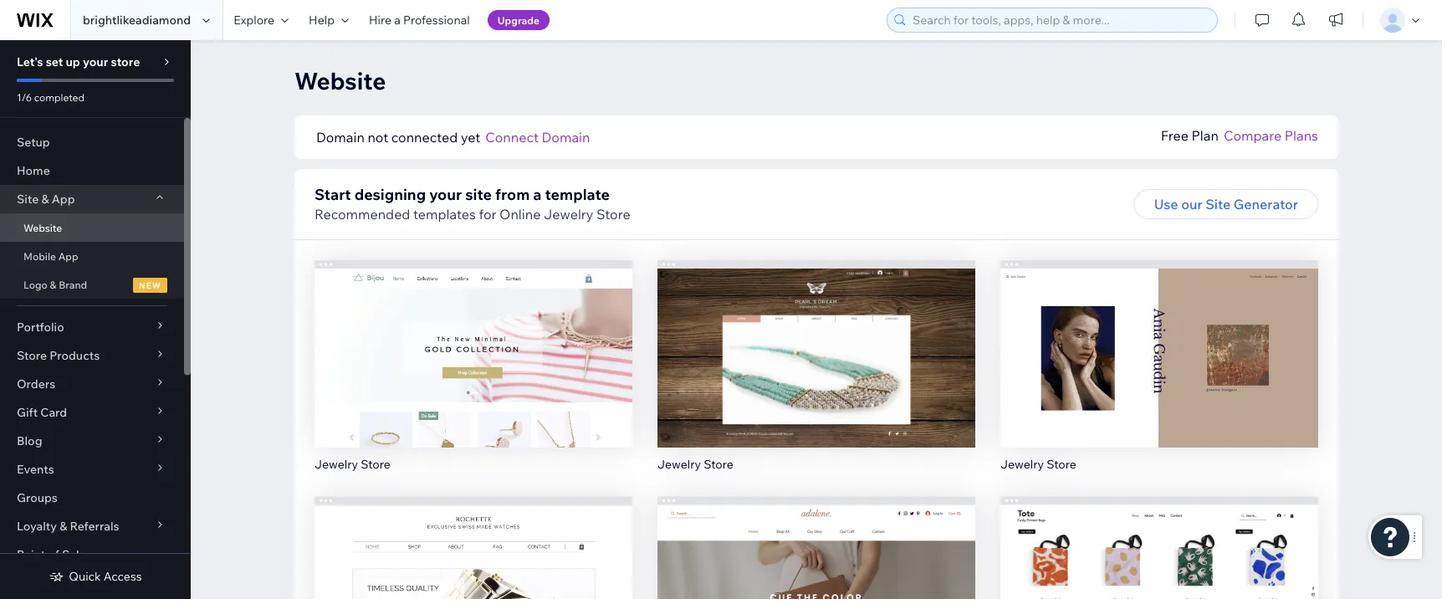 Task type: describe. For each thing, give the bounding box(es) containing it.
access
[[104, 569, 142, 584]]

mobile app
[[23, 250, 78, 262]]

1/6 completed
[[17, 91, 85, 103]]

referrals
[[70, 519, 119, 534]]

use
[[1155, 196, 1179, 213]]

products
[[50, 348, 100, 363]]

0 vertical spatial a
[[394, 13, 401, 27]]

brightlikeadiamond
[[83, 13, 191, 27]]

help
[[309, 13, 335, 27]]

2 domain from the left
[[542, 129, 590, 146]]

online
[[500, 206, 541, 223]]

home link
[[0, 157, 184, 185]]

blog button
[[0, 427, 184, 455]]

site & app button
[[0, 185, 184, 213]]

store products
[[17, 348, 100, 363]]

free plan compare plans
[[1161, 127, 1319, 144]]

view for first "view" button from right
[[1144, 367, 1176, 384]]

domain not connected yet connect domain
[[316, 129, 590, 146]]

point
[[17, 547, 45, 562]]

3 view button from the left
[[1124, 361, 1196, 391]]

free
[[1161, 127, 1189, 144]]

quick access
[[69, 569, 142, 584]]

& for loyalty
[[60, 519, 67, 534]]

start
[[315, 185, 351, 203]]

plan
[[1192, 127, 1219, 144]]

from
[[495, 185, 530, 203]]

sidebar element
[[0, 40, 191, 599]]

site & app
[[17, 192, 75, 206]]

1 domain from the left
[[316, 129, 365, 146]]

set
[[46, 54, 63, 69]]

a inside start designing your site from a template recommended templates for online jewelry store
[[533, 185, 542, 203]]

events button
[[0, 455, 184, 484]]

connected
[[392, 129, 458, 146]]

store inside popup button
[[17, 348, 47, 363]]

of
[[48, 547, 59, 562]]

site inside use our site generator button
[[1206, 196, 1231, 213]]

point of sale
[[17, 547, 86, 562]]

let's
[[17, 54, 43, 69]]

sale
[[62, 547, 86, 562]]

logo & brand
[[23, 278, 87, 291]]

portfolio
[[17, 320, 64, 334]]

3 jewelry store from the left
[[1001, 456, 1077, 471]]

store for third "view" button from the right
[[361, 456, 391, 471]]

recommended
[[315, 206, 410, 223]]

our
[[1182, 196, 1203, 213]]

for
[[479, 206, 497, 223]]

quick
[[69, 569, 101, 584]]

connect domain button
[[486, 127, 590, 147]]

jewelry for third "view" button from the right
[[315, 456, 358, 471]]

1 view button from the left
[[438, 361, 509, 391]]

hire a professional link
[[359, 0, 480, 40]]

app inside "site & app" dropdown button
[[52, 192, 75, 206]]

& for logo
[[50, 278, 56, 291]]

explore
[[234, 13, 275, 27]]

store inside start designing your site from a template recommended templates for online jewelry store
[[597, 206, 631, 223]]

loyalty
[[17, 519, 57, 534]]

jewelry for first "view" button from right
[[1001, 456, 1045, 471]]

setup
[[17, 135, 50, 149]]

view for second "view" button from left
[[801, 367, 832, 384]]

help button
[[299, 0, 359, 40]]

orders
[[17, 377, 55, 391]]

yet
[[461, 129, 481, 146]]

new
[[139, 280, 162, 290]]



Task type: locate. For each thing, give the bounding box(es) containing it.
point of sale link
[[0, 541, 184, 569]]

site
[[17, 192, 39, 206], [1206, 196, 1231, 213]]

site right 'our'
[[1206, 196, 1231, 213]]

hire
[[369, 13, 392, 27]]

1 vertical spatial app
[[58, 250, 78, 262]]

mobile
[[23, 250, 56, 262]]

compare plans button
[[1224, 126, 1319, 146]]

connect
[[486, 129, 539, 146]]

1 horizontal spatial your
[[430, 185, 462, 203]]

brand
[[59, 278, 87, 291]]

store
[[597, 206, 631, 223], [17, 348, 47, 363], [361, 456, 391, 471], [704, 456, 734, 471], [1047, 456, 1077, 471]]

0 vertical spatial website
[[295, 66, 386, 95]]

jewelry for second "view" button from left
[[658, 456, 701, 471]]

website inside sidebar element
[[23, 221, 62, 234]]

0 vertical spatial your
[[83, 54, 108, 69]]

upgrade button
[[488, 10, 550, 30]]

edit
[[461, 332, 486, 349], [804, 332, 829, 349], [1147, 332, 1173, 349], [461, 568, 486, 585], [804, 568, 829, 585], [1147, 568, 1173, 585]]

designing
[[355, 185, 426, 203]]

& inside popup button
[[60, 519, 67, 534]]

a right hire
[[394, 13, 401, 27]]

1 view from the left
[[458, 367, 489, 384]]

app
[[52, 192, 75, 206], [58, 250, 78, 262]]

0 horizontal spatial view button
[[438, 361, 509, 391]]

loyalty & referrals button
[[0, 512, 184, 541]]

1 vertical spatial &
[[50, 278, 56, 291]]

let's set up your store
[[17, 54, 140, 69]]

& for site
[[41, 192, 49, 206]]

1 vertical spatial your
[[430, 185, 462, 203]]

0 horizontal spatial view
[[458, 367, 489, 384]]

0 horizontal spatial a
[[394, 13, 401, 27]]

edit button
[[439, 325, 509, 356], [782, 325, 852, 356], [1125, 325, 1195, 356], [439, 562, 509, 592], [782, 562, 852, 592], [1125, 562, 1195, 592]]

use our site generator button
[[1135, 189, 1319, 219]]

your up templates
[[430, 185, 462, 203]]

1 horizontal spatial site
[[1206, 196, 1231, 213]]

portfolio button
[[0, 313, 184, 341]]

store products button
[[0, 341, 184, 370]]

Search for tools, apps, help & more... field
[[908, 8, 1213, 32]]

website up mobile
[[23, 221, 62, 234]]

0 horizontal spatial &
[[41, 192, 49, 206]]

completed
[[34, 91, 85, 103]]

card
[[40, 405, 67, 420]]

1 vertical spatial a
[[533, 185, 542, 203]]

upgrade
[[498, 14, 540, 26]]

2 horizontal spatial jewelry store
[[1001, 456, 1077, 471]]

template
[[545, 185, 610, 203]]

store for first "view" button from right
[[1047, 456, 1077, 471]]

generator
[[1234, 196, 1299, 213]]

1 horizontal spatial a
[[533, 185, 542, 203]]

0 horizontal spatial jewelry store
[[315, 456, 391, 471]]

your inside start designing your site from a template recommended templates for online jewelry store
[[430, 185, 462, 203]]

up
[[66, 54, 80, 69]]

app inside mobile app link
[[58, 250, 78, 262]]

your inside sidebar element
[[83, 54, 108, 69]]

1 vertical spatial website
[[23, 221, 62, 234]]

orders button
[[0, 370, 184, 398]]

home
[[17, 163, 50, 178]]

0 vertical spatial &
[[41, 192, 49, 206]]

2 horizontal spatial &
[[60, 519, 67, 534]]

domain right the 'connect'
[[542, 129, 590, 146]]

& down home
[[41, 192, 49, 206]]

& right loyalty
[[60, 519, 67, 534]]

setup link
[[0, 128, 184, 157]]

quick access button
[[49, 569, 142, 584]]

1 horizontal spatial domain
[[542, 129, 590, 146]]

& inside dropdown button
[[41, 192, 49, 206]]

1 horizontal spatial view button
[[781, 361, 853, 391]]

your right up
[[83, 54, 108, 69]]

jewelry inside start designing your site from a template recommended templates for online jewelry store
[[544, 206, 594, 223]]

view
[[458, 367, 489, 384], [801, 367, 832, 384], [1144, 367, 1176, 384]]

0 vertical spatial app
[[52, 192, 75, 206]]

not
[[368, 129, 389, 146]]

1 horizontal spatial jewelry store
[[658, 456, 734, 471]]

website down help button
[[295, 66, 386, 95]]

jewelry
[[544, 206, 594, 223], [315, 456, 358, 471], [658, 456, 701, 471], [1001, 456, 1045, 471]]

site down home
[[17, 192, 39, 206]]

domain left 'not'
[[316, 129, 365, 146]]

a
[[394, 13, 401, 27], [533, 185, 542, 203]]

groups
[[17, 490, 58, 505]]

events
[[17, 462, 54, 477]]

2 jewelry store from the left
[[658, 456, 734, 471]]

store
[[111, 54, 140, 69]]

gift card button
[[0, 398, 184, 427]]

app down home link
[[52, 192, 75, 206]]

professional
[[403, 13, 470, 27]]

compare
[[1224, 127, 1282, 144]]

view button
[[438, 361, 509, 391], [781, 361, 853, 391], [1124, 361, 1196, 391]]

2 view button from the left
[[781, 361, 853, 391]]

store for second "view" button from left
[[704, 456, 734, 471]]

website link
[[0, 213, 184, 242]]

website
[[295, 66, 386, 95], [23, 221, 62, 234]]

2 horizontal spatial view button
[[1124, 361, 1196, 391]]

jewelry store
[[315, 456, 391, 471], [658, 456, 734, 471], [1001, 456, 1077, 471]]

2 view from the left
[[801, 367, 832, 384]]

plans
[[1285, 127, 1319, 144]]

&
[[41, 192, 49, 206], [50, 278, 56, 291], [60, 519, 67, 534]]

2 vertical spatial &
[[60, 519, 67, 534]]

logo
[[23, 278, 48, 291]]

a right from
[[533, 185, 542, 203]]

gift card
[[17, 405, 67, 420]]

domain
[[316, 129, 365, 146], [542, 129, 590, 146]]

0 horizontal spatial website
[[23, 221, 62, 234]]

templates
[[413, 206, 476, 223]]

1 horizontal spatial view
[[801, 367, 832, 384]]

2 horizontal spatial view
[[1144, 367, 1176, 384]]

& right logo
[[50, 278, 56, 291]]

blog
[[17, 434, 42, 448]]

0 horizontal spatial domain
[[316, 129, 365, 146]]

gift
[[17, 405, 38, 420]]

view for third "view" button from the right
[[458, 367, 489, 384]]

mobile app link
[[0, 242, 184, 270]]

0 horizontal spatial your
[[83, 54, 108, 69]]

1 jewelry store from the left
[[315, 456, 391, 471]]

your
[[83, 54, 108, 69], [430, 185, 462, 203]]

start designing your site from a template recommended templates for online jewelry store
[[315, 185, 631, 223]]

loyalty & referrals
[[17, 519, 119, 534]]

hire a professional
[[369, 13, 470, 27]]

groups link
[[0, 484, 184, 512]]

1/6
[[17, 91, 32, 103]]

site
[[465, 185, 492, 203]]

use our site generator
[[1155, 196, 1299, 213]]

3 view from the left
[[1144, 367, 1176, 384]]

app right mobile
[[58, 250, 78, 262]]

0 horizontal spatial site
[[17, 192, 39, 206]]

1 horizontal spatial &
[[50, 278, 56, 291]]

site inside "site & app" dropdown button
[[17, 192, 39, 206]]

1 horizontal spatial website
[[295, 66, 386, 95]]



Task type: vqa. For each thing, say whether or not it's contained in the screenshot.
for
yes



